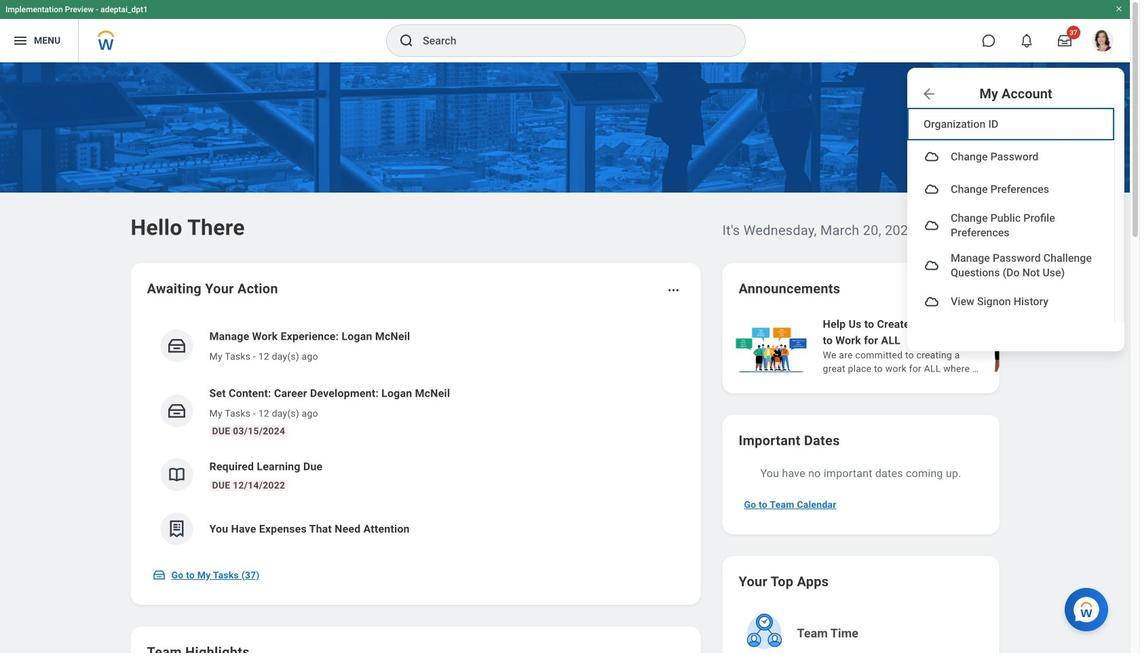 Task type: locate. For each thing, give the bounding box(es) containing it.
3 avatar image from the top
[[924, 218, 940, 234]]

1 vertical spatial inbox image
[[152, 569, 166, 583]]

chevron right small image
[[966, 282, 979, 296]]

menu
[[908, 104, 1125, 322]]

1 horizontal spatial list
[[734, 315, 1141, 377]]

avatar image
[[924, 149, 940, 165], [924, 181, 940, 198], [924, 218, 940, 234], [924, 258, 940, 274], [924, 294, 940, 310]]

justify image
[[12, 33, 29, 49]]

main content
[[0, 62, 1141, 654]]

0 horizontal spatial inbox image
[[152, 569, 166, 583]]

close environment banner image
[[1115, 5, 1124, 13]]

4 avatar image from the top
[[924, 258, 940, 274]]

back image
[[921, 86, 938, 102]]

inbox large image
[[1058, 34, 1072, 48]]

inbox image inside list
[[167, 401, 187, 422]]

1 menu item from the top
[[908, 141, 1115, 173]]

chevron left small image
[[941, 282, 955, 296]]

status
[[910, 284, 932, 295]]

1 horizontal spatial inbox image
[[167, 401, 187, 422]]

banner
[[0, 0, 1130, 352]]

list
[[734, 315, 1141, 377], [147, 318, 685, 557]]

inbox image
[[167, 401, 187, 422], [152, 569, 166, 583]]

Search Workday  search field
[[423, 26, 718, 56]]

notifications large image
[[1020, 34, 1034, 48]]

2 menu item from the top
[[908, 173, 1115, 206]]

book open image
[[167, 465, 187, 485]]

dashboard expenses image
[[167, 519, 187, 540]]

4 menu item from the top
[[908, 246, 1115, 286]]

menu item
[[908, 141, 1115, 173], [908, 173, 1115, 206], [908, 206, 1115, 246], [908, 246, 1115, 286], [908, 286, 1115, 318]]

0 horizontal spatial list
[[147, 318, 685, 557]]

3 menu item from the top
[[908, 206, 1115, 246]]

0 vertical spatial inbox image
[[167, 401, 187, 422]]



Task type: describe. For each thing, give the bounding box(es) containing it.
inbox image
[[167, 336, 187, 356]]

1 avatar image from the top
[[924, 149, 940, 165]]

5 menu item from the top
[[908, 286, 1115, 318]]

search image
[[399, 33, 415, 49]]

logan mcneil image
[[1092, 30, 1114, 52]]

2 avatar image from the top
[[924, 181, 940, 198]]

5 avatar image from the top
[[924, 294, 940, 310]]



Task type: vqa. For each thing, say whether or not it's contained in the screenshot.
3rd menu item from the bottom of the page
yes



